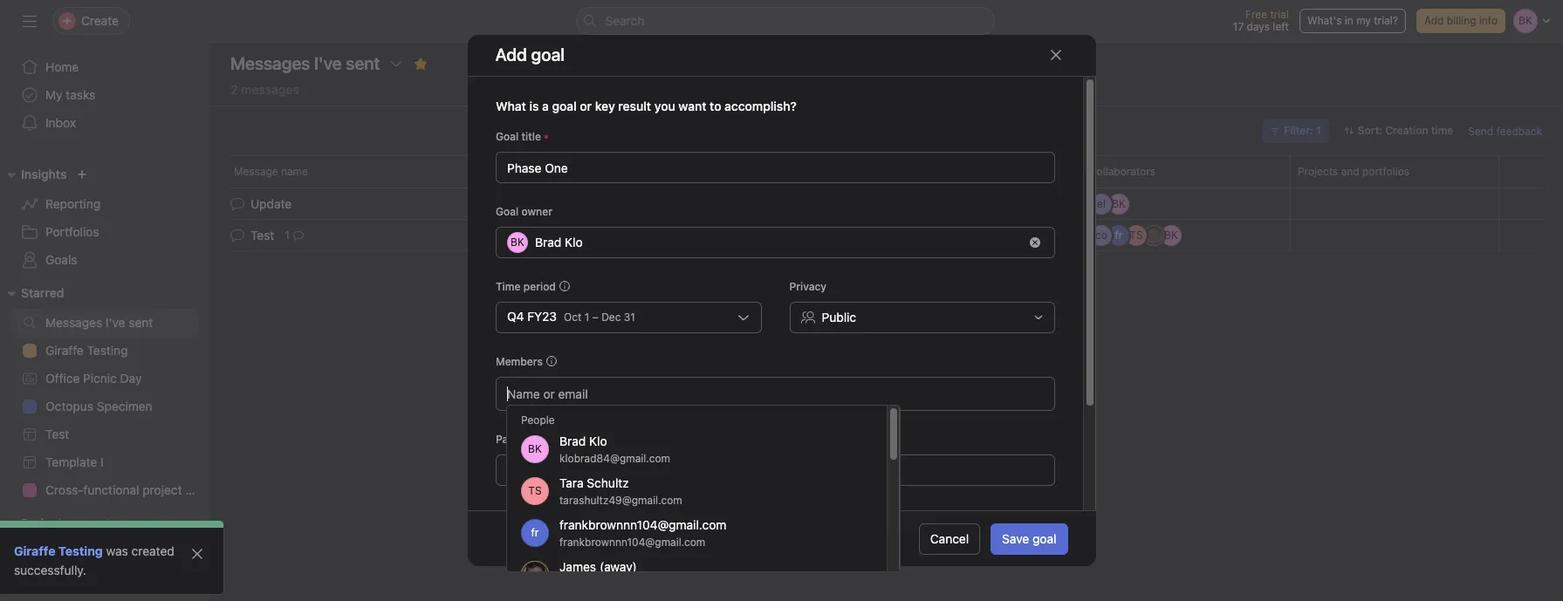 Task type: locate. For each thing, give the bounding box(es) containing it.
test
[[251, 228, 274, 243], [45, 427, 69, 442]]

conversation name for update cell
[[210, 188, 1082, 220]]

–
[[592, 311, 598, 324]]

test inside cell
[[251, 228, 274, 243]]

giraffe testing up successfully.
[[14, 544, 103, 559]]

messages i've sent
[[230, 53, 380, 73]]

2
[[230, 82, 238, 97]]

filter:
[[1285, 124, 1314, 137]]

cross-
[[45, 483, 83, 498]]

projects left and
[[1298, 165, 1339, 178]]

goal title
[[495, 130, 541, 143]]

projects and portfolios
[[1298, 165, 1410, 178]]

projects
[[1298, 165, 1339, 178], [21, 516, 68, 531]]

global element
[[0, 43, 210, 148]]

0 vertical spatial i
[[100, 455, 104, 470]]

1 i from the top
[[100, 455, 104, 470]]

save
[[1002, 531, 1030, 546]]

0 vertical spatial messages
[[230, 53, 310, 73]]

goal right 'save'
[[1033, 531, 1057, 546]]

office picnic day
[[45, 371, 142, 386]]

0 vertical spatial projects
[[1298, 165, 1339, 178]]

testing down messages i've sent link
[[87, 343, 128, 358]]

specimen
[[97, 399, 153, 414]]

giraffe up office
[[45, 343, 84, 358]]

test left 1 button
[[251, 228, 274, 243]]

goal right parent
[[531, 433, 553, 446]]

template i
[[45, 455, 104, 470], [45, 546, 104, 561]]

what
[[495, 99, 526, 113]]

projects for projects and portfolios
[[1298, 165, 1339, 178]]

1 horizontal spatial test
[[251, 228, 274, 243]]

1 vertical spatial test
[[45, 427, 69, 442]]

projects inside row
[[1298, 165, 1339, 178]]

testing
[[87, 343, 128, 358], [58, 544, 103, 559]]

office
[[45, 371, 80, 386]]

2 vertical spatial goal
[[1033, 531, 1057, 546]]

billing
[[1447, 14, 1477, 27]]

owner
[[521, 205, 552, 218]]

insights button
[[0, 164, 67, 185]]

time
[[495, 280, 520, 293]]

bk
[[510, 236, 524, 249]]

add
[[1425, 14, 1444, 27]]

trial?
[[1374, 14, 1399, 27]]

goal inside button
[[1033, 531, 1057, 546]]

1 goal from the top
[[495, 130, 518, 143]]

goal
[[552, 99, 576, 113], [531, 433, 553, 446], [1033, 531, 1057, 546]]

0 vertical spatial template i link
[[10, 449, 199, 477]]

testing up invite
[[58, 544, 103, 559]]

1 vertical spatial i
[[100, 546, 104, 561]]

0 horizontal spatial 1
[[285, 228, 290, 241]]

brad klo
[[535, 235, 582, 250]]

save goal button
[[991, 523, 1068, 555]]

giraffe up successfully.
[[14, 544, 55, 559]]

goal
[[495, 130, 518, 143], [495, 205, 518, 218]]

template i up invite
[[45, 546, 104, 561]]

oct
[[564, 311, 581, 324]]

remove from starred image
[[413, 57, 427, 71]]

portfolios
[[45, 224, 99, 239]]

projects down cross-
[[21, 516, 68, 531]]

brad
[[535, 235, 561, 250]]

i've
[[106, 315, 125, 330]]

1 vertical spatial testing
[[58, 544, 103, 559]]

1 vertical spatial template i
[[45, 546, 104, 561]]

what's in my trial? button
[[1300, 9, 1406, 33]]

send feedback link
[[1469, 123, 1543, 139]]

sent
[[129, 315, 153, 330]]

template i link
[[10, 449, 199, 477], [10, 540, 199, 567]]

1 right filter:
[[1317, 124, 1322, 137]]

period
[[523, 280, 556, 293]]

template
[[45, 455, 97, 470], [45, 546, 97, 561]]

template i up cross-
[[45, 455, 104, 470]]

i down 'test' link
[[100, 455, 104, 470]]

0 vertical spatial goal
[[495, 130, 518, 143]]

you
[[654, 99, 675, 113]]

i've sent
[[314, 53, 380, 73]]

template up invite
[[45, 546, 97, 561]]

save goal
[[1002, 531, 1057, 546]]

goals link
[[10, 246, 199, 274]]

project
[[143, 483, 182, 498]]

template i inside projects "element"
[[45, 546, 104, 561]]

goal left "owner"
[[495, 205, 518, 218]]

giraffe testing link
[[10, 337, 199, 365], [14, 544, 103, 559]]

0 horizontal spatial test
[[45, 427, 69, 442]]

i left was
[[100, 546, 104, 561]]

giraffe testing link up picnic
[[10, 337, 199, 365]]

tree grid
[[210, 186, 1564, 253]]

tasks
[[66, 87, 95, 102]]

collaborators
[[1090, 165, 1156, 178]]

2 horizontal spatial 1
[[1317, 124, 1322, 137]]

i inside starred element
[[100, 455, 104, 470]]

invite
[[49, 571, 80, 586]]

0 vertical spatial template
[[45, 455, 97, 470]]

template i link up functional
[[10, 449, 199, 477]]

1 vertical spatial goal
[[495, 205, 518, 218]]

cross-functional project plan link
[[10, 477, 209, 505]]

or
[[580, 99, 592, 113]]

giraffe
[[45, 343, 84, 358], [14, 544, 55, 559]]

parent
[[495, 433, 528, 446]]

row
[[210, 155, 1564, 188], [230, 187, 1543, 189]]

invite button
[[17, 563, 92, 595]]

my
[[1357, 14, 1371, 27]]

goal right a
[[552, 99, 576, 113]]

1 vertical spatial template
[[45, 546, 97, 561]]

1 horizontal spatial projects
[[1298, 165, 1339, 178]]

1 template i link from the top
[[10, 449, 199, 477]]

filter: 1 button
[[1263, 119, 1330, 143]]

0 vertical spatial goal
[[552, 99, 576, 113]]

1 template i from the top
[[45, 455, 104, 470]]

my tasks
[[45, 87, 95, 102]]

inbox link
[[10, 109, 199, 137]]

0 horizontal spatial projects
[[21, 516, 68, 531]]

test inside starred element
[[45, 427, 69, 442]]

messages
[[230, 53, 310, 73], [45, 315, 102, 330]]

0 vertical spatial test
[[251, 228, 274, 243]]

template i inside starred element
[[45, 455, 104, 470]]

0 horizontal spatial messages
[[45, 315, 102, 330]]

messages for messages i've sent
[[230, 53, 310, 73]]

reporting
[[45, 196, 101, 211]]

1 vertical spatial goal
[[531, 433, 553, 446]]

1 vertical spatial projects
[[21, 516, 68, 531]]

1 left –
[[584, 311, 589, 324]]

what's
[[1308, 14, 1342, 27]]

2 vertical spatial 1
[[584, 311, 589, 324]]

picnic
[[83, 371, 117, 386]]

messages left the i've
[[45, 315, 102, 330]]

i inside projects "element"
[[100, 546, 104, 561]]

0 vertical spatial template i
[[45, 455, 104, 470]]

required image
[[541, 132, 551, 142], [574, 565, 584, 575], [774, 565, 784, 575], [956, 565, 967, 575]]

0 vertical spatial testing
[[87, 343, 128, 358]]

2 i from the top
[[100, 546, 104, 561]]

2 template i link from the top
[[10, 540, 199, 567]]

2 goal from the top
[[495, 205, 518, 218]]

projects for projects
[[21, 516, 68, 531]]

projects inside dropdown button
[[21, 516, 68, 531]]

1 vertical spatial template i link
[[10, 540, 199, 567]]

giraffe testing up office picnic day
[[45, 343, 128, 358]]

close image
[[190, 547, 204, 561]]

template up cross-
[[45, 455, 97, 470]]

q4
[[507, 309, 524, 324]]

0 vertical spatial 1
[[1317, 124, 1322, 137]]

search
[[605, 13, 645, 28]]

is
[[529, 99, 539, 113]]

17
[[1233, 20, 1244, 33]]

1 down 'update'
[[285, 228, 290, 241]]

portfolios link
[[10, 218, 199, 246]]

plan
[[185, 483, 209, 498]]

giraffe testing link up successfully.
[[14, 544, 103, 559]]

messages up messages
[[230, 53, 310, 73]]

public
[[822, 310, 856, 325]]

0 vertical spatial giraffe testing
[[45, 343, 128, 358]]

message name
[[234, 165, 308, 178]]

template inside projects "element"
[[45, 546, 97, 561]]

template i link up invite
[[10, 540, 199, 567]]

goal for goal title
[[495, 130, 518, 143]]

goal left title
[[495, 130, 518, 143]]

successfully.
[[14, 563, 86, 578]]

what's in my trial?
[[1308, 14, 1399, 27]]

insights element
[[0, 159, 210, 278]]

1 horizontal spatial 1
[[584, 311, 589, 324]]

1 template from the top
[[45, 455, 97, 470]]

2 template i from the top
[[45, 546, 104, 561]]

public button
[[789, 302, 1055, 333]]

1 horizontal spatial messages
[[230, 53, 310, 73]]

privacy
[[789, 280, 826, 293]]

q4 fy23 oct 1 – dec 31
[[507, 309, 635, 324]]

message
[[234, 165, 278, 178]]

1 vertical spatial messages
[[45, 315, 102, 330]]

1 vertical spatial 1
[[285, 228, 290, 241]]

31
[[624, 311, 635, 324]]

2 template from the top
[[45, 546, 97, 561]]

test down octopus
[[45, 427, 69, 442]]

0 vertical spatial giraffe
[[45, 343, 84, 358]]

inbox
[[45, 115, 76, 130]]

testing inside starred element
[[87, 343, 128, 358]]

messages inside starred element
[[45, 315, 102, 330]]

send feedback
[[1469, 124, 1543, 138]]

giraffe testing
[[45, 343, 128, 358], [14, 544, 103, 559]]

cross-functional project plan
[[45, 483, 209, 498]]

cancel
[[930, 531, 969, 546]]

1 vertical spatial giraffe
[[14, 544, 55, 559]]



Task type: vqa. For each thing, say whether or not it's contained in the screenshot.
Start
no



Task type: describe. For each thing, give the bounding box(es) containing it.
1 vertical spatial giraffe testing link
[[14, 544, 103, 559]]

close this dialog image
[[1049, 48, 1063, 62]]

test link
[[10, 421, 199, 449]]

add billing info button
[[1417, 9, 1506, 33]]

goal for save goal
[[1033, 531, 1057, 546]]

test for 'test' link
[[45, 427, 69, 442]]

2 messages button
[[230, 82, 299, 106]]

dec
[[601, 311, 621, 324]]

a
[[542, 99, 549, 113]]

giraffe testing inside starred element
[[45, 343, 128, 358]]

1 inside q4 fy23 oct 1 – dec 31
[[584, 311, 589, 324]]

time period
[[495, 280, 556, 293]]

my tasks link
[[10, 81, 199, 109]]

result
[[618, 99, 651, 113]]

octopus specimen link
[[10, 393, 199, 421]]

goal for goal owner
[[495, 205, 518, 218]]

created
[[131, 544, 174, 559]]

was
[[106, 544, 128, 559]]

template i link inside projects "element"
[[10, 540, 199, 567]]

octopus
[[45, 399, 93, 414]]

klo
[[564, 235, 582, 250]]

day
[[120, 371, 142, 386]]

Name or email text field
[[507, 383, 601, 404]]

2 messages
[[230, 82, 299, 97]]

home link
[[10, 53, 199, 81]]

messages for messages i've sent
[[45, 315, 102, 330]]

info
[[1480, 14, 1498, 27]]

to accomplish?
[[709, 99, 797, 113]]

reporting link
[[10, 190, 199, 218]]

parent goal
[[495, 433, 553, 446]]

title
[[521, 130, 541, 143]]

left
[[1273, 20, 1289, 33]]

test for conversation name for test cell
[[251, 228, 274, 243]]

what is a goal or key result you want to accomplish?
[[495, 99, 797, 113]]

office picnic day link
[[10, 365, 199, 393]]

was created successfully.
[[14, 544, 174, 578]]

projects element
[[0, 508, 210, 602]]

insights
[[21, 167, 67, 182]]

free
[[1246, 8, 1268, 21]]

feedback
[[1497, 124, 1543, 138]]

starred element
[[0, 278, 210, 508]]

template inside starred element
[[45, 455, 97, 470]]

conversation name for test cell
[[210, 219, 1082, 251]]

template i for template i "link" in projects "element"
[[45, 546, 104, 561]]

template i for template i "link" in starred element
[[45, 455, 104, 470]]

send
[[1469, 124, 1494, 138]]

messages i've sent
[[45, 315, 153, 330]]

octopus specimen
[[45, 399, 153, 414]]

members
[[495, 355, 543, 368]]

template i link inside starred element
[[10, 449, 199, 477]]

name
[[281, 165, 308, 178]]

and
[[1342, 165, 1360, 178]]

add goal
[[495, 45, 565, 65]]

free trial 17 days left
[[1233, 8, 1289, 33]]

hide sidebar image
[[23, 14, 37, 28]]

goals
[[45, 252, 77, 267]]

fy23
[[527, 309, 557, 324]]

1 inside conversation name for test cell
[[285, 228, 290, 241]]

goal for parent goal
[[531, 433, 553, 446]]

home
[[45, 59, 79, 74]]

starred
[[21, 285, 64, 300]]

days
[[1247, 20, 1270, 33]]

goal owner
[[495, 205, 552, 218]]

messages
[[241, 82, 299, 97]]

1 vertical spatial giraffe testing
[[14, 544, 103, 559]]

test row
[[210, 218, 1564, 253]]

my
[[45, 87, 62, 102]]

row containing message name
[[210, 155, 1564, 188]]

messages i've sent link
[[10, 309, 199, 337]]

0 vertical spatial giraffe testing link
[[10, 337, 199, 365]]

functional
[[83, 483, 139, 498]]

filter: 1
[[1285, 124, 1322, 137]]

trial
[[1271, 8, 1289, 21]]

tree grid containing update
[[210, 186, 1564, 253]]

update row
[[210, 186, 1564, 221]]

want
[[678, 99, 706, 113]]

portfolios
[[1363, 165, 1410, 178]]

giraffe inside starred element
[[45, 343, 84, 358]]

key
[[595, 99, 615, 113]]

remove image
[[1030, 237, 1040, 248]]

search list box
[[576, 7, 995, 35]]

Enter goal name text field
[[495, 152, 1055, 183]]

in
[[1345, 14, 1354, 27]]

update
[[251, 196, 292, 211]]

projects button
[[0, 513, 68, 534]]



